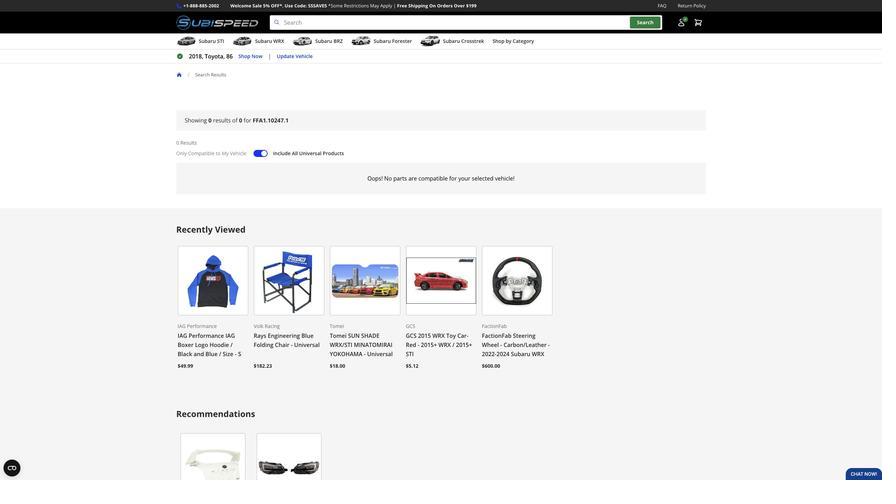 Task type: locate. For each thing, give the bounding box(es) containing it.
subaru inside factionfab factionfab steering wheel - carbon/leather - 2022-2024 subaru wrx
[[511, 351, 531, 358]]

subaru left the forester
[[374, 38, 391, 44]]

2002
[[209, 2, 219, 9]]

1 vertical spatial sti
[[406, 351, 414, 358]]

open widget image
[[4, 460, 20, 477]]

are
[[409, 175, 417, 183]]

subaru sti
[[199, 38, 224, 44]]

|
[[394, 2, 396, 9], [268, 53, 272, 60]]

1 horizontal spatial shop
[[493, 38, 505, 44]]

subaru crosstrek button
[[421, 35, 485, 49]]

vehicle right my
[[230, 150, 247, 157]]

search
[[638, 19, 654, 26], [195, 71, 210, 78]]

1 vertical spatial for
[[450, 175, 457, 183]]

for right of
[[244, 117, 252, 124]]

search for search
[[638, 19, 654, 26]]

1 vertical spatial universal
[[294, 342, 320, 349]]

/ right home icon
[[188, 71, 190, 79]]

shop left the now
[[239, 53, 251, 59]]

subaru down the carbon/leather
[[511, 351, 531, 358]]

0 horizontal spatial for
[[244, 117, 252, 124]]

sti down "red"
[[406, 351, 414, 358]]

/
[[188, 71, 190, 79], [231, 342, 233, 349], [453, 342, 455, 349], [219, 351, 221, 358]]

return
[[678, 2, 693, 9]]

subaru sti button
[[176, 35, 224, 49]]

forester
[[392, 38, 412, 44]]

0 horizontal spatial results
[[181, 140, 197, 146]]

vehicle
[[296, 53, 313, 59], [230, 150, 247, 157]]

gcs gcs 2015 wrx toy car- red - 2015+ wrx / 2015+ sti
[[406, 323, 473, 358]]

1 factionfab from the top
[[482, 323, 507, 330]]

universal inside volk racing rays engineering blue folding chair - universal
[[294, 342, 320, 349]]

- inside gcs gcs 2015 wrx toy car- red - 2015+ wrx / 2015+ sti
[[418, 342, 420, 349]]

0 vertical spatial vehicle
[[296, 53, 313, 59]]

/ up size
[[231, 342, 233, 349]]

sti inside dropdown button
[[217, 38, 224, 44]]

apply
[[381, 2, 393, 9]]

1 horizontal spatial results
[[211, 71, 226, 78]]

0 left results
[[209, 117, 212, 124]]

1 horizontal spatial 2015+
[[456, 342, 473, 349]]

subaru wrx button
[[233, 35, 285, 49]]

0 vertical spatial sti
[[217, 38, 224, 44]]

chair
[[275, 342, 290, 349]]

car-
[[458, 332, 469, 340]]

may
[[370, 2, 379, 9]]

1 horizontal spatial vehicle
[[296, 53, 313, 59]]

engineering
[[268, 332, 300, 340]]

0 vertical spatial for
[[244, 117, 252, 124]]

results down toyota,
[[211, 71, 226, 78]]

toyota,
[[205, 53, 225, 60]]

5%
[[263, 2, 270, 9]]

0 vertical spatial factionfab
[[482, 323, 507, 330]]

- inside volk racing rays engineering blue folding chair - universal
[[291, 342, 293, 349]]

1 vertical spatial blue
[[206, 351, 218, 358]]

search button
[[631, 17, 661, 29]]

subaru up 2018, toyota, 86 on the top left of page
[[199, 38, 216, 44]]

blue right engineering
[[302, 332, 314, 340]]

- right 'chair'
[[291, 342, 293, 349]]

2 horizontal spatial 0
[[239, 117, 242, 124]]

now
[[252, 53, 263, 59]]

vehicle!
[[495, 175, 515, 183]]

| left free at the left of page
[[394, 2, 396, 9]]

recently
[[176, 224, 213, 236]]

only compatible to my vehicle
[[176, 150, 247, 157]]

selected
[[472, 175, 494, 183]]

0 vertical spatial universal
[[299, 150, 322, 157]]

universal inside 'tomei tomei sun shade wrx/sti minatomirai yokohama - universal'
[[368, 351, 393, 358]]

off*.
[[271, 2, 284, 9]]

1 vertical spatial gcs
[[406, 332, 417, 340]]

2 factionfab from the top
[[482, 332, 512, 340]]

- left 's'
[[235, 351, 237, 358]]

showing 0 results of 0 for ffa1.10247.1
[[185, 117, 289, 124]]

oops! no parts are compatible for your selected vehicle!
[[368, 175, 515, 183]]

+1-888-885-2002
[[183, 2, 219, 9]]

shop inside dropdown button
[[493, 38, 505, 44]]

s
[[238, 351, 241, 358]]

0 vertical spatial shop
[[493, 38, 505, 44]]

0 vertical spatial blue
[[302, 332, 314, 340]]

1 vertical spatial search
[[195, 71, 210, 78]]

update vehicle button
[[277, 52, 313, 60]]

and
[[194, 351, 204, 358]]

picture of factionfab steering wheel - carbon/leather - 2022-2024 subaru wrx image
[[482, 246, 553, 316]]

1 horizontal spatial sti
[[406, 351, 414, 358]]

wrx down toy
[[439, 342, 451, 349]]

a subaru brz thumbnail image image
[[293, 36, 313, 47]]

$600.00
[[482, 363, 501, 370]]

subaru inside dropdown button
[[199, 38, 216, 44]]

wrx
[[274, 38, 285, 44], [433, 332, 445, 340], [439, 342, 451, 349], [532, 351, 545, 358]]

subispeed logo image
[[176, 15, 259, 30]]

shop
[[493, 38, 505, 44], [239, 53, 251, 59]]

1 horizontal spatial 0
[[209, 117, 212, 124]]

1 horizontal spatial for
[[450, 175, 457, 183]]

0 vertical spatial results
[[211, 71, 226, 78]]

- right "red"
[[418, 342, 420, 349]]

subaru
[[199, 38, 216, 44], [255, 38, 272, 44], [316, 38, 333, 44], [374, 38, 391, 44], [443, 38, 460, 44], [511, 351, 531, 358]]

no
[[385, 175, 392, 183]]

results
[[213, 117, 231, 124]]

to
[[216, 150, 221, 157]]

results for search results
[[211, 71, 226, 78]]

0 horizontal spatial shop
[[239, 53, 251, 59]]

0 horizontal spatial 2015+
[[421, 342, 437, 349]]

universal
[[299, 150, 322, 157], [294, 342, 320, 349], [368, 351, 393, 358]]

sti
[[217, 38, 224, 44], [406, 351, 414, 358]]

faq link
[[658, 2, 667, 10]]

only
[[176, 150, 187, 157]]

results
[[211, 71, 226, 78], [181, 140, 197, 146]]

for for compatible
[[450, 175, 457, 183]]

sti up toyota,
[[217, 38, 224, 44]]

results up only
[[181, 140, 197, 146]]

1 horizontal spatial blue
[[302, 332, 314, 340]]

0 up only
[[176, 140, 179, 146]]

subaru left brz
[[316, 38, 333, 44]]

- down minatomirai
[[364, 351, 366, 358]]

subaru up the now
[[255, 38, 272, 44]]

use
[[285, 2, 293, 9]]

2015+ down 2015
[[421, 342, 437, 349]]

universal right 'chair'
[[294, 342, 320, 349]]

include all universal products
[[273, 150, 344, 157]]

0 horizontal spatial search
[[195, 71, 210, 78]]

0 vertical spatial search
[[638, 19, 654, 26]]

universal right all
[[299, 150, 322, 157]]

volk
[[254, 323, 264, 330]]

free
[[398, 2, 408, 9]]

wrx up update
[[274, 38, 285, 44]]

2 tomei from the top
[[330, 332, 347, 340]]

iag
[[178, 323, 186, 330], [178, 332, 187, 340], [226, 332, 235, 340]]

/ down toy
[[453, 342, 455, 349]]

iagiag-app-2081bkbls iag performance iag boxer logo hoodie / black and blue / size - s, image
[[178, 246, 248, 316]]

for left your
[[450, 175, 457, 183]]

1 vertical spatial vehicle
[[230, 150, 247, 157]]

1 vertical spatial tomei
[[330, 332, 347, 340]]

86
[[227, 53, 233, 60]]

1 vertical spatial performance
[[189, 332, 224, 340]]

rays
[[254, 332, 267, 340]]

welcome sale 5% off*. use code: sssave5
[[231, 2, 327, 9]]

size
[[223, 351, 234, 358]]

2 vertical spatial universal
[[368, 351, 393, 358]]

0 horizontal spatial blue
[[206, 351, 218, 358]]

toy
[[447, 332, 456, 340]]

subaru left crosstrek
[[443, 38, 460, 44]]

sale
[[253, 2, 262, 9]]

1 horizontal spatial search
[[638, 19, 654, 26]]

| right the now
[[268, 53, 272, 60]]

$199
[[467, 2, 477, 9]]

wrx down the carbon/leather
[[532, 351, 545, 358]]

1 vertical spatial results
[[181, 140, 197, 146]]

welcome
[[231, 2, 252, 9]]

olm rw style paint matched rear trunk spoiler (crystal white pearl) - 2015-2021 subaru wrx / sti image
[[181, 434, 245, 481]]

0 horizontal spatial sti
[[217, 38, 224, 44]]

0 vertical spatial tomei
[[330, 323, 344, 330]]

2015+ down "car-"
[[456, 342, 473, 349]]

orders
[[437, 2, 453, 9]]

1 vertical spatial factionfab
[[482, 332, 512, 340]]

search for search results
[[195, 71, 210, 78]]

1 vertical spatial shop
[[239, 53, 251, 59]]

1 horizontal spatial |
[[394, 2, 396, 9]]

restrictions
[[344, 2, 369, 9]]

0 horizontal spatial |
[[268, 53, 272, 60]]

blue down "hoodie"
[[206, 351, 218, 358]]

racing
[[265, 323, 280, 330]]

888-
[[190, 2, 200, 9]]

subaru inside dropdown button
[[443, 38, 460, 44]]

1 tomei from the top
[[330, 323, 344, 330]]

shop left by
[[493, 38, 505, 44]]

0 right of
[[239, 117, 242, 124]]

vehicle down a subaru brz thumbnail image on the top left
[[296, 53, 313, 59]]

0 vertical spatial gcs
[[406, 323, 416, 330]]

2015+
[[421, 342, 437, 349], [456, 342, 473, 349]]

search inside search button
[[638, 19, 654, 26]]

universal down minatomirai
[[368, 351, 393, 358]]

subaru wrx
[[255, 38, 285, 44]]



Task type: describe. For each thing, give the bounding box(es) containing it.
0 horizontal spatial vehicle
[[230, 150, 247, 157]]

2022-
[[482, 351, 497, 358]]

shop now link
[[239, 52, 263, 60]]

- up 2024
[[501, 342, 503, 349]]

subaru for subaru forester
[[374, 38, 391, 44]]

sti inside gcs gcs 2015 wrx toy car- red - 2015+ wrx / 2015+ sti
[[406, 351, 414, 358]]

iag performance iag performance iag boxer logo hoodie / black and blue / size - s
[[178, 323, 241, 358]]

for for 0
[[244, 117, 252, 124]]

0 vertical spatial performance
[[187, 323, 217, 330]]

- inside iag performance iag performance iag boxer logo hoodie / black and blue / size - s
[[235, 351, 237, 358]]

+1-888-885-2002 link
[[183, 2, 219, 10]]

factionfab factionfab steering wheel - carbon/leather - 2022-2024 subaru wrx
[[482, 323, 550, 358]]

a subaru wrx thumbnail image image
[[233, 36, 253, 47]]

subaru for subaru wrx
[[255, 38, 272, 44]]

picture of gcs 2015 wrx toy car-red - 2015+ wrx / 2015+ sti image
[[406, 246, 477, 316]]

yokohama
[[330, 351, 363, 358]]

1 gcs from the top
[[406, 323, 416, 330]]

*some restrictions may apply | free shipping on orders over $199
[[329, 2, 477, 9]]

0 horizontal spatial 0
[[176, 140, 179, 146]]

update vehicle
[[277, 53, 313, 59]]

showing
[[185, 117, 207, 124]]

subaru for subaru brz
[[316, 38, 333, 44]]

universal for racing
[[294, 342, 320, 349]]

logo
[[195, 342, 208, 349]]

return policy link
[[678, 2, 707, 10]]

shop for shop by category
[[493, 38, 505, 44]]

subaru forester button
[[352, 35, 412, 49]]

subaru brz button
[[293, 35, 343, 49]]

wrx inside dropdown button
[[274, 38, 285, 44]]

update
[[277, 53, 295, 59]]

wrx inside factionfab factionfab steering wheel - carbon/leather - 2022-2024 subaru wrx
[[532, 351, 545, 358]]

button image
[[678, 18, 686, 27]]

boxer
[[178, 342, 194, 349]]

black
[[178, 351, 192, 358]]

0 results
[[176, 140, 197, 146]]

subaru for subaru sti
[[199, 38, 216, 44]]

$18.00
[[330, 363, 346, 370]]

of
[[232, 117, 238, 124]]

parts
[[394, 175, 407, 183]]

subaru forester
[[374, 38, 412, 44]]

1 vertical spatial |
[[268, 53, 272, 60]]

folding
[[254, 342, 274, 349]]

blue inside volk racing rays engineering blue folding chair - universal
[[302, 332, 314, 340]]

a subaru crosstrek thumbnail image image
[[421, 36, 441, 47]]

a subaru forester thumbnail image image
[[352, 36, 371, 47]]

shipping
[[409, 2, 428, 9]]

blue inside iag performance iag performance iag boxer logo hoodie / black and blue / size - s
[[206, 351, 218, 358]]

my
[[222, 150, 229, 157]]

$182.23
[[254, 363, 272, 370]]

steering
[[514, 332, 536, 340]]

*some
[[329, 2, 343, 9]]

shop now
[[239, 53, 263, 59]]

volk racing rays engineering blue folding chair - universal
[[254, 323, 320, 349]]

category
[[513, 38, 535, 44]]

products
[[323, 150, 344, 157]]

/ inside gcs gcs 2015 wrx toy car- red - 2015+ wrx / 2015+ sti
[[453, 342, 455, 349]]

your
[[459, 175, 471, 183]]

sun
[[348, 332, 360, 340]]

wrx left toy
[[433, 332, 445, 340]]

home image
[[176, 72, 182, 78]]

over
[[454, 2, 465, 9]]

/ left size
[[219, 351, 221, 358]]

compatible
[[419, 175, 448, 183]]

subispeed led headlights with drl + sequential turns - 2015 wrx / sti (no harness/hardware) image
[[257, 434, 322, 481]]

2018,
[[189, 53, 204, 60]]

shop by category
[[493, 38, 535, 44]]

carbon/leather
[[504, 342, 547, 349]]

red
[[406, 342, 417, 349]]

recently viewed
[[176, 224, 246, 236]]

shop for shop now
[[239, 53, 251, 59]]

2015
[[418, 332, 431, 340]]

universal for tomei
[[368, 351, 393, 358]]

0 vertical spatial |
[[394, 2, 396, 9]]

brz
[[334, 38, 343, 44]]

ffa1.10247.1
[[253, 117, 289, 124]]

2024
[[497, 351, 510, 358]]

subaru crosstrek
[[443, 38, 485, 44]]

subaru brz
[[316, 38, 343, 44]]

return policy
[[678, 2, 707, 9]]

by
[[506, 38, 512, 44]]

2018, toyota, 86
[[189, 53, 233, 60]]

recommendations
[[176, 408, 255, 420]]

$49.99
[[178, 363, 193, 370]]

1 2015+ from the left
[[421, 342, 437, 349]]

on
[[430, 2, 436, 9]]

vehicle inside 'button'
[[296, 53, 313, 59]]

policy
[[694, 2, 707, 9]]

picture of rays engineering blue folding chair - universal image
[[254, 246, 324, 316]]

2 gcs from the top
[[406, 332, 417, 340]]

hoodie
[[210, 342, 229, 349]]

2 2015+ from the left
[[456, 342, 473, 349]]

search results link
[[195, 71, 232, 78]]

viewed
[[215, 224, 246, 236]]

a subaru sti thumbnail image image
[[176, 36, 196, 47]]

search results
[[195, 71, 226, 78]]

885-
[[200, 2, 209, 9]]

code:
[[295, 2, 307, 9]]

crosstrek
[[462, 38, 485, 44]]

shop by category button
[[493, 35, 535, 49]]

results for 0 results
[[181, 140, 197, 146]]

subaru for subaru crosstrek
[[443, 38, 460, 44]]

shade
[[362, 332, 380, 340]]

$5.12
[[406, 363, 419, 370]]

compatible
[[188, 150, 215, 157]]

search input field
[[270, 15, 663, 30]]

- right the carbon/leather
[[549, 342, 550, 349]]

- inside 'tomei tomei sun shade wrx/sti minatomirai yokohama - universal'
[[364, 351, 366, 358]]

oops!
[[368, 175, 383, 183]]

+1-
[[183, 2, 190, 9]]

tomtg701a-sb00b tomei sun shade 59*28 wrx/sti minatomirai yokohama, image
[[330, 246, 401, 316]]



Task type: vqa. For each thing, say whether or not it's contained in the screenshot.


